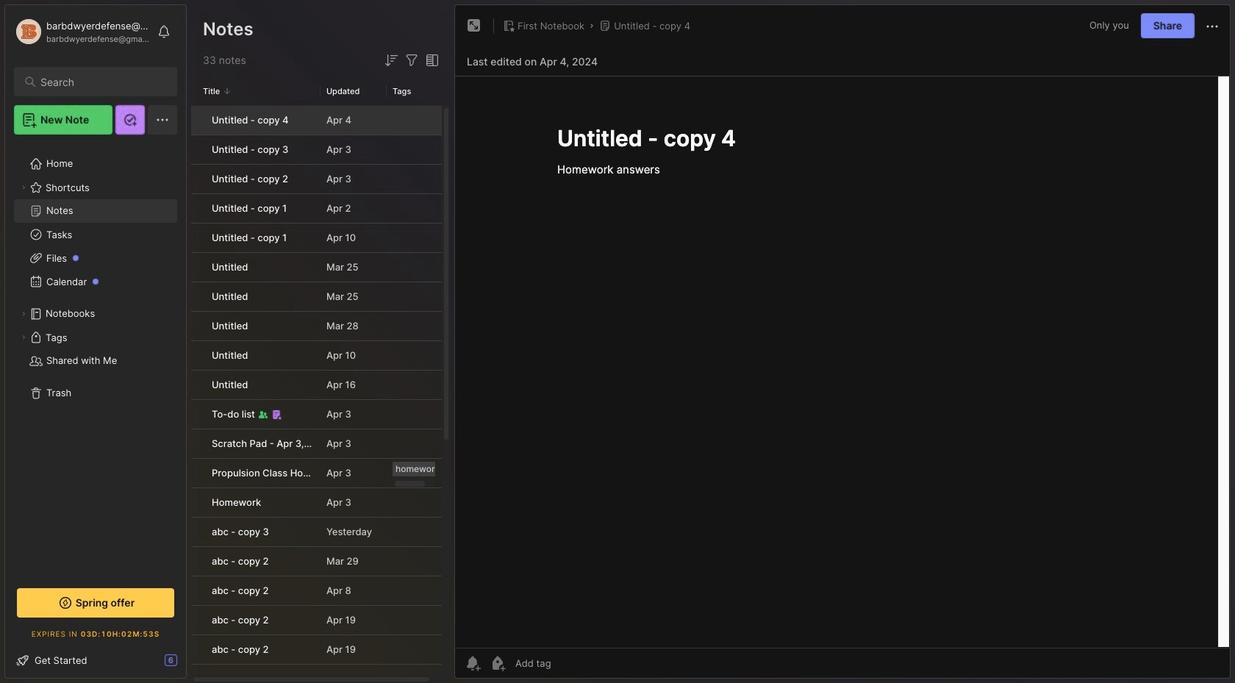 Task type: describe. For each thing, give the bounding box(es) containing it.
5 cell from the top
[[191, 224, 203, 252]]

17 cell from the top
[[191, 577, 203, 605]]

main element
[[0, 0, 191, 683]]

1 cell from the top
[[191, 106, 203, 135]]

add a reminder image
[[464, 655, 482, 672]]

Add tag field
[[514, 657, 625, 670]]

4 cell from the top
[[191, 194, 203, 223]]

12 cell from the top
[[191, 430, 203, 458]]

tree inside the main element
[[5, 143, 186, 572]]

15 cell from the top
[[191, 518, 203, 547]]

Sort options field
[[382, 51, 400, 69]]

8 cell from the top
[[191, 312, 203, 341]]

11 cell from the top
[[191, 400, 203, 429]]

click to collapse image
[[186, 656, 197, 674]]

Help and Learning task checklist field
[[5, 649, 186, 672]]

2 cell from the top
[[191, 135, 203, 164]]

20 cell from the top
[[191, 665, 203, 683]]

13 cell from the top
[[191, 459, 203, 488]]

more actions image
[[1204, 18, 1222, 35]]

Search text field
[[40, 75, 164, 89]]

add filters image
[[403, 51, 421, 69]]

19 cell from the top
[[191, 636, 203, 664]]



Task type: vqa. For each thing, say whether or not it's contained in the screenshot.
More actions and view options image
no



Task type: locate. For each thing, give the bounding box(es) containing it.
none search field inside the main element
[[40, 73, 164, 90]]

Note Editor text field
[[455, 76, 1231, 648]]

row group
[[191, 106, 453, 683]]

tree
[[5, 143, 186, 572]]

6 cell from the top
[[191, 253, 203, 282]]

Account field
[[14, 17, 150, 46]]

18 cell from the top
[[191, 606, 203, 635]]

7 cell from the top
[[191, 282, 203, 311]]

expand note image
[[466, 17, 483, 35]]

16 cell from the top
[[191, 547, 203, 576]]

10 cell from the top
[[191, 371, 203, 399]]

3 cell from the top
[[191, 165, 203, 193]]

None search field
[[40, 73, 164, 90]]

expand notebooks image
[[19, 310, 28, 318]]

View options field
[[421, 51, 441, 69]]

More actions field
[[1204, 16, 1222, 35]]

note window element
[[455, 4, 1231, 683]]

cell
[[191, 106, 203, 135], [191, 135, 203, 164], [191, 165, 203, 193], [191, 194, 203, 223], [191, 224, 203, 252], [191, 253, 203, 282], [191, 282, 203, 311], [191, 312, 203, 341], [191, 341, 203, 370], [191, 371, 203, 399], [191, 400, 203, 429], [191, 430, 203, 458], [191, 459, 203, 488], [191, 488, 203, 517], [191, 518, 203, 547], [191, 547, 203, 576], [191, 577, 203, 605], [191, 606, 203, 635], [191, 636, 203, 664], [191, 665, 203, 683]]

add tag image
[[489, 655, 507, 672]]

9 cell from the top
[[191, 341, 203, 370]]

Add filters field
[[403, 51, 421, 69]]

expand tags image
[[19, 333, 28, 342]]

14 cell from the top
[[191, 488, 203, 517]]



